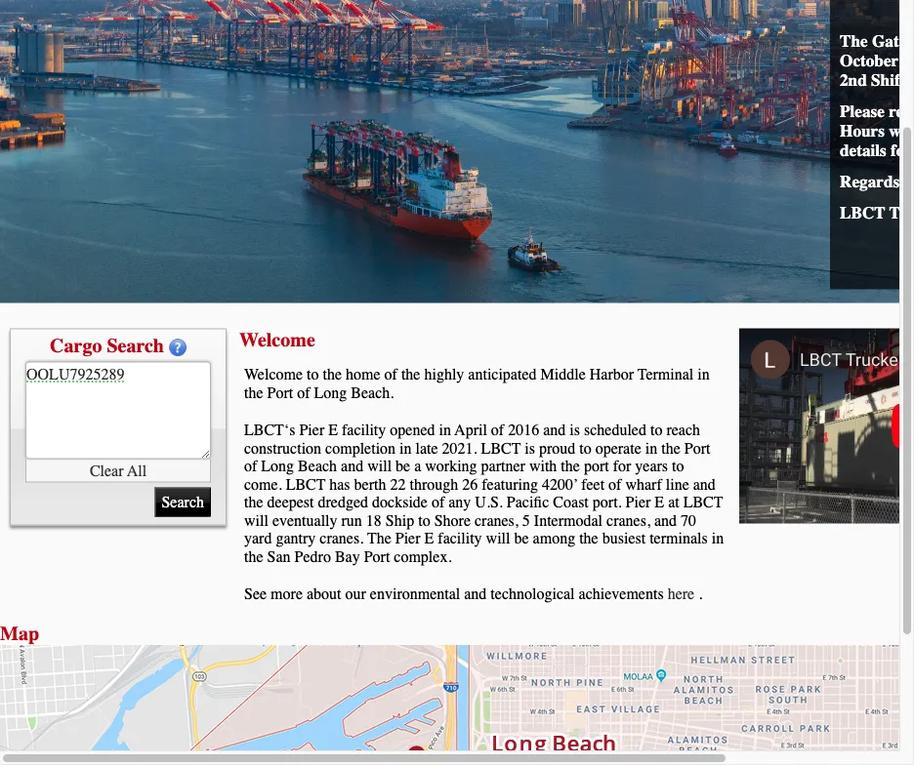 Task type: vqa. For each thing, say whether or not it's contained in the screenshot.
The Resources
no



Task type: describe. For each thing, give the bounding box(es) containing it.
of right home
[[384, 366, 397, 384]]

a
[[414, 458, 421, 476]]

has
[[329, 476, 350, 494]]

70
[[681, 512, 696, 530]]

welcome for welcome to the home of the highly anticipated middle harbor terminal in the port of long beach.
[[244, 366, 303, 384]]

4200'
[[542, 476, 578, 494]]

lbct's
[[244, 421, 295, 440]]

come.
[[244, 476, 282, 494]]

the inside 'the gate w'
[[840, 32, 868, 51]]

through
[[410, 476, 458, 494]]

shore
[[434, 512, 471, 530]]

busiest
[[602, 530, 646, 548]]

the left port
[[561, 458, 580, 476]]

2 horizontal spatial will
[[486, 530, 510, 548]]

18
[[366, 512, 382, 530]]

completion
[[325, 440, 396, 458]]

long inside 'lbct's pier e facility opened in april of 2016 and is scheduled to reach construction completion in late 2021.  lbct is proud to operate in the port of long beach and will be a working partner with the port for years to come.  lbct has berth 22 through 26 featuring 4200' feet of wharf line and the deepest dredged dockside of any u.s. pacific coast port. pier e at lbct will eventually run 18 ship to shore cranes, 5 intermodal cranes, and 70 yard gantry cranes. the pier e facility will be among the busiest terminals in the san pedro bay port complex.'
[[261, 458, 294, 476]]

in inside welcome to the home of the highly anticipated middle harbor terminal in the port of long beach.
[[698, 366, 710, 384]]

the left san
[[244, 548, 263, 566]]

about
[[307, 586, 341, 604]]

technological
[[491, 586, 575, 604]]

more
[[271, 586, 303, 604]]

terminals
[[650, 530, 708, 548]]

operate
[[595, 440, 641, 458]]

Enter container numbers and/ or booking numbers. text field
[[25, 362, 211, 460]]

in right the operate
[[645, 440, 658, 458]]

years
[[635, 458, 668, 476]]

w
[[911, 32, 914, 51]]

the left highly
[[401, 366, 420, 384]]

26
[[462, 476, 478, 494]]

partner
[[481, 458, 525, 476]]

long inside welcome to the home of the highly anticipated middle harbor terminal in the port of long beach.
[[314, 384, 347, 402]]

among
[[533, 530, 575, 548]]

1 cranes, from the left
[[475, 512, 518, 530]]

beach.
[[351, 384, 394, 402]]

and right line
[[693, 476, 716, 494]]

2016
[[508, 421, 539, 440]]

the gate w
[[840, 32, 914, 90]]

please refe
[[840, 102, 914, 161]]

1 horizontal spatial pier
[[395, 530, 421, 548]]

2 horizontal spatial e
[[655, 494, 664, 512]]

wharf
[[626, 476, 662, 494]]

intermodal
[[534, 512, 603, 530]]

u.s.
[[475, 494, 503, 512]]

eventually
[[272, 512, 337, 530]]

lbct tea
[[840, 204, 914, 223]]

our
[[345, 586, 366, 604]]

for
[[613, 458, 631, 476]]

run
[[341, 512, 362, 530]]

april
[[455, 421, 487, 440]]

0 vertical spatial e
[[328, 421, 338, 440]]

all
[[127, 462, 147, 480]]

of up construction
[[297, 384, 310, 402]]

in right "late"
[[439, 421, 451, 440]]

achievements
[[579, 586, 664, 604]]

lbct left has
[[286, 476, 326, 494]]

lbct up featuring
[[481, 440, 521, 458]]

berth
[[354, 476, 386, 494]]

2021.
[[442, 440, 477, 458]]

here link
[[668, 586, 695, 604]]

cranes.
[[320, 530, 364, 548]]

here
[[668, 586, 695, 604]]

pedro
[[295, 548, 331, 566]]

cargo search
[[50, 335, 164, 357]]

opened
[[390, 421, 435, 440]]

ship
[[386, 512, 414, 530]]

environmental
[[370, 586, 460, 604]]

dockside
[[372, 494, 428, 512]]

in left "late"
[[400, 440, 412, 458]]

harbor
[[590, 366, 634, 384]]

see
[[244, 586, 267, 604]]

gantry
[[276, 530, 316, 548]]

2 horizontal spatial pier
[[626, 494, 651, 512]]

tea
[[889, 204, 914, 223]]

coast
[[553, 494, 589, 512]]



Task type: locate. For each thing, give the bounding box(es) containing it.
of left 2016
[[491, 421, 504, 440]]

1 horizontal spatial e
[[424, 530, 434, 548]]

1 horizontal spatial cranes,
[[607, 512, 650, 530]]

map
[[0, 623, 39, 646]]

1 horizontal spatial is
[[570, 421, 580, 440]]

0 horizontal spatial cranes,
[[475, 512, 518, 530]]

middle
[[541, 366, 586, 384]]

line
[[666, 476, 689, 494]]

1 vertical spatial pier
[[626, 494, 651, 512]]

1 horizontal spatial facility
[[438, 530, 482, 548]]

1 horizontal spatial the
[[840, 32, 868, 51]]

late
[[416, 440, 438, 458]]

0 vertical spatial long
[[314, 384, 347, 402]]

1 vertical spatial be
[[514, 530, 529, 548]]

of down 'lbct's'
[[244, 458, 257, 476]]

of left any
[[432, 494, 445, 512]]

and right 2016
[[543, 421, 566, 440]]

be left among
[[514, 530, 529, 548]]

of right feet
[[609, 476, 622, 494]]

0 vertical spatial facility
[[342, 421, 386, 440]]

is left scheduled
[[570, 421, 580, 440]]

1 vertical spatial e
[[655, 494, 664, 512]]

will down come.
[[244, 512, 268, 530]]

2 vertical spatial pier
[[395, 530, 421, 548]]

pier
[[299, 421, 324, 440], [626, 494, 651, 512], [395, 530, 421, 548]]

gate
[[872, 32, 907, 51]]

clear
[[90, 462, 124, 480]]

the right run
[[367, 530, 391, 548]]

the up line
[[661, 440, 681, 458]]

at
[[668, 494, 679, 512]]

home
[[346, 366, 380, 384]]

scheduled
[[584, 421, 647, 440]]

pier down dockside
[[395, 530, 421, 548]]

facility down any
[[438, 530, 482, 548]]

port inside welcome to the home of the highly anticipated middle harbor terminal in the port of long beach.
[[267, 384, 293, 402]]

search
[[107, 335, 164, 357]]

to left reach
[[650, 421, 663, 440]]

feet
[[581, 476, 605, 494]]

bay
[[335, 548, 360, 566]]

0 horizontal spatial port
[[267, 384, 293, 402]]

pier up beach
[[299, 421, 324, 440]]

yard
[[244, 530, 272, 548]]

to right ship
[[418, 512, 430, 530]]

0 horizontal spatial e
[[328, 421, 338, 440]]

port right bay
[[364, 548, 390, 566]]

is left the "proud"
[[525, 440, 535, 458]]

dredged
[[318, 494, 368, 512]]

0 vertical spatial pier
[[299, 421, 324, 440]]

pacific
[[507, 494, 549, 512]]

None submit
[[155, 488, 211, 517]]

san
[[267, 548, 291, 566]]

to left home
[[307, 366, 319, 384]]

welcome
[[239, 329, 315, 351], [244, 366, 303, 384]]

any
[[449, 494, 471, 512]]

complex.
[[394, 548, 452, 566]]

and
[[543, 421, 566, 440], [341, 458, 364, 476], [693, 476, 716, 494], [654, 512, 677, 530], [464, 586, 487, 604]]

1 vertical spatial the
[[367, 530, 391, 548]]

the left 'gate'
[[840, 32, 868, 51]]

cranes, down wharf
[[607, 512, 650, 530]]

anticipated
[[468, 366, 537, 384]]

2 vertical spatial e
[[424, 530, 434, 548]]

2 horizontal spatial port
[[684, 440, 710, 458]]

will left 5
[[486, 530, 510, 548]]

welcome to the home of the highly anticipated middle harbor terminal in the port of long beach.
[[244, 366, 710, 402]]

0 horizontal spatial facility
[[342, 421, 386, 440]]

to
[[307, 366, 319, 384], [650, 421, 663, 440], [579, 440, 592, 458], [672, 458, 684, 476], [418, 512, 430, 530]]

the left home
[[323, 366, 342, 384]]

1 horizontal spatial be
[[514, 530, 529, 548]]

port up 'lbct's'
[[267, 384, 293, 402]]

and left 70
[[654, 512, 677, 530]]

0 horizontal spatial is
[[525, 440, 535, 458]]

0 horizontal spatial the
[[367, 530, 391, 548]]

welcome inside welcome to the home of the highly anticipated middle harbor terminal in the port of long beach.
[[244, 366, 303, 384]]

cranes, left 5
[[475, 512, 518, 530]]

highly
[[424, 366, 464, 384]]

long down 'lbct's'
[[261, 458, 294, 476]]

be
[[396, 458, 410, 476], [514, 530, 529, 548]]

0 vertical spatial the
[[840, 32, 868, 51]]

in right terminal
[[698, 366, 710, 384]]

long left the beach. on the bottom left of page
[[314, 384, 347, 402]]

lbct down regards,​
[[840, 204, 886, 223]]

lbct's pier e facility opened in april of 2016 and is scheduled to reach construction completion in late 2021.  lbct is proud to operate in the port of long beach and will be a working partner with the port for years to come.  lbct has berth 22 through 26 featuring 4200' feet of wharf line and the deepest dredged dockside of any u.s. pacific coast port. pier e at lbct will eventually run 18 ship to shore cranes, 5 intermodal cranes, and 70 yard gantry cranes. the pier e facility will be among the busiest terminals in the san pedro bay port complex.
[[244, 421, 724, 566]]

1 horizontal spatial will
[[367, 458, 392, 476]]

.
[[699, 586, 702, 604]]

in right 70
[[712, 530, 724, 548]]

e up beach
[[328, 421, 338, 440]]

with
[[529, 458, 557, 476]]

proud
[[539, 440, 576, 458]]

clear all button
[[25, 460, 211, 483]]

refe
[[889, 102, 914, 122]]

port up line
[[684, 440, 710, 458]]

1 horizontal spatial port
[[364, 548, 390, 566]]

regards,​
[[840, 172, 904, 192]]

the up yard
[[244, 494, 263, 512]]

cranes,
[[475, 512, 518, 530], [607, 512, 650, 530]]

the up 'lbct's'
[[244, 384, 263, 402]]

working
[[425, 458, 477, 476]]

0 vertical spatial be
[[396, 458, 410, 476]]

e
[[328, 421, 338, 440], [655, 494, 664, 512], [424, 530, 434, 548]]

lbct
[[840, 204, 886, 223], [481, 440, 521, 458], [286, 476, 326, 494], [683, 494, 723, 512]]

please
[[840, 102, 885, 122]]

terminal
[[638, 366, 694, 384]]

to inside welcome to the home of the highly anticipated middle harbor terminal in the port of long beach.
[[307, 366, 319, 384]]

is
[[570, 421, 580, 440], [525, 440, 535, 458]]

in
[[698, 366, 710, 384], [439, 421, 451, 440], [400, 440, 412, 458], [645, 440, 658, 458], [712, 530, 724, 548]]

1 horizontal spatial long
[[314, 384, 347, 402]]

will
[[367, 458, 392, 476], [244, 512, 268, 530], [486, 530, 510, 548]]

port.
[[593, 494, 622, 512]]

pier right port.
[[626, 494, 651, 512]]

e left at
[[655, 494, 664, 512]]

be left a
[[396, 458, 410, 476]]

2 vertical spatial port
[[364, 548, 390, 566]]

will left a
[[367, 458, 392, 476]]

facility down the beach. on the bottom left of page
[[342, 421, 386, 440]]

5
[[522, 512, 530, 530]]

and right beach
[[341, 458, 364, 476]]

port
[[267, 384, 293, 402], [684, 440, 710, 458], [364, 548, 390, 566]]

welcome for welcome
[[239, 329, 315, 351]]

1 vertical spatial facility
[[438, 530, 482, 548]]

22
[[390, 476, 406, 494]]

beach
[[298, 458, 337, 476]]

0 horizontal spatial will
[[244, 512, 268, 530]]

cargo
[[50, 335, 102, 357]]

1 vertical spatial welcome
[[244, 366, 303, 384]]

facility
[[342, 421, 386, 440], [438, 530, 482, 548]]

to right the years
[[672, 458, 684, 476]]

0 vertical spatial welcome
[[239, 329, 315, 351]]

the right among
[[579, 530, 598, 548]]

1 vertical spatial port
[[684, 440, 710, 458]]

see more about our environmental and technological achievements here .
[[244, 586, 702, 604]]

to right the "proud"
[[579, 440, 592, 458]]

port
[[584, 458, 609, 476]]

2 cranes, from the left
[[607, 512, 650, 530]]

clear all
[[90, 462, 147, 480]]

1 vertical spatial long
[[261, 458, 294, 476]]

lbct right at
[[683, 494, 723, 512]]

featuring
[[482, 476, 538, 494]]

deepest
[[267, 494, 314, 512]]

reach
[[666, 421, 700, 440]]

construction
[[244, 440, 321, 458]]

the
[[323, 366, 342, 384], [401, 366, 420, 384], [244, 384, 263, 402], [661, 440, 681, 458], [561, 458, 580, 476], [244, 494, 263, 512], [579, 530, 598, 548], [244, 548, 263, 566]]

e left shore
[[424, 530, 434, 548]]

the inside 'lbct's pier e facility opened in april of 2016 and is scheduled to reach construction completion in late 2021.  lbct is proud to operate in the port of long beach and will be a working partner with the port for years to come.  lbct has berth 22 through 26 featuring 4200' feet of wharf line and the deepest dredged dockside of any u.s. pacific coast port. pier e at lbct will eventually run 18 ship to shore cranes, 5 intermodal cranes, and 70 yard gantry cranes. the pier e facility will be among the busiest terminals in the san pedro bay port complex.'
[[367, 530, 391, 548]]

0 horizontal spatial pier
[[299, 421, 324, 440]]

0 horizontal spatial long
[[261, 458, 294, 476]]

0 vertical spatial port
[[267, 384, 293, 402]]

and left technological
[[464, 586, 487, 604]]

0 horizontal spatial be
[[396, 458, 410, 476]]



